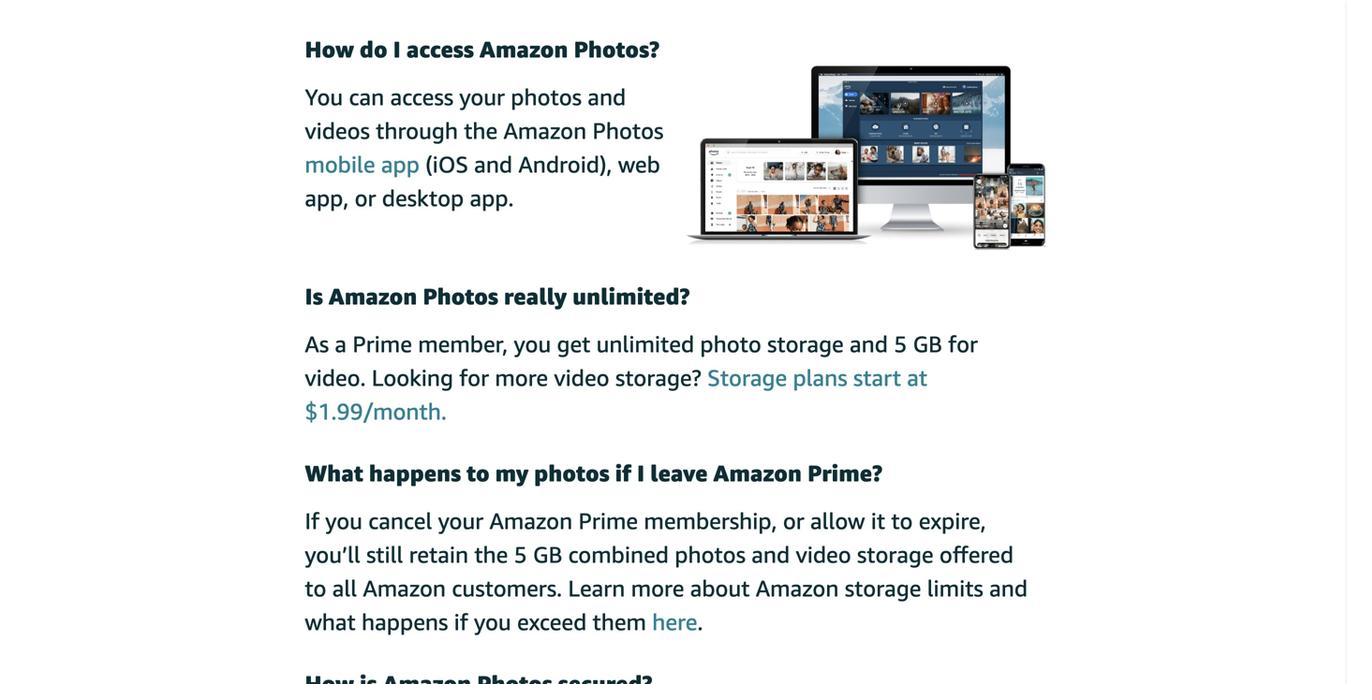 Task type: vqa. For each thing, say whether or not it's contained in the screenshot.
2nd Program from the bottom
no



Task type: locate. For each thing, give the bounding box(es) containing it.
amazon up 'android),'
[[503, 117, 587, 144]]

1 horizontal spatial photos
[[592, 117, 664, 144]]

(ios and android), web app, or desktop app.
[[305, 151, 660, 212]]

prime right a
[[353, 331, 412, 358]]

video down "allow"
[[796, 542, 851, 569]]

1 vertical spatial for
[[459, 365, 489, 392]]

5 up at
[[894, 331, 907, 358]]

more
[[495, 365, 548, 392], [631, 575, 684, 602]]

your for photos
[[459, 83, 505, 110]]

1 horizontal spatial you
[[474, 609, 511, 636]]

if down customers.
[[454, 609, 468, 636]]

you left get
[[514, 331, 551, 358]]

you down customers.
[[474, 609, 511, 636]]

prime
[[353, 331, 412, 358], [578, 508, 638, 535]]

1 vertical spatial or
[[783, 508, 804, 535]]

here
[[652, 609, 697, 636]]

here .
[[652, 609, 703, 636]]

0 horizontal spatial more
[[495, 365, 548, 392]]

0 vertical spatial photos
[[592, 117, 664, 144]]

you right if
[[325, 508, 362, 535]]

you
[[514, 331, 551, 358], [325, 508, 362, 535], [474, 609, 511, 636]]

1 horizontal spatial more
[[631, 575, 684, 602]]

more down "member,"
[[495, 365, 548, 392]]

0 horizontal spatial video
[[554, 365, 609, 392]]

1 vertical spatial the
[[474, 542, 508, 569]]

can
[[349, 83, 384, 110]]

1 vertical spatial video
[[796, 542, 851, 569]]

photos inside you can access your photos and videos through the amazon photos mobile app
[[511, 83, 582, 110]]

1 vertical spatial gb
[[533, 542, 562, 569]]

i left the leave
[[637, 460, 645, 487]]

0 vertical spatial prime
[[353, 331, 412, 358]]

the up (ios
[[464, 117, 498, 144]]

more inside if you cancel your amazon prime membership, or allow it to expire, you'll still retain the 5 gb combined photos and video storage offered to all amazon customers. learn more about amazon storage limits and what happens if you exceed them
[[631, 575, 684, 602]]

your down how do i access amazon photos?
[[459, 83, 505, 110]]

1 horizontal spatial i
[[637, 460, 645, 487]]

0 vertical spatial happens
[[369, 460, 461, 487]]

you inside as a prime member, you get unlimited photo storage and 5 gb for video. looking for more video storage?
[[514, 331, 551, 358]]

for
[[948, 331, 978, 358], [459, 365, 489, 392]]

5 inside as a prime member, you get unlimited photo storage and 5 gb for video. looking for more video storage?
[[894, 331, 907, 358]]

1 horizontal spatial if
[[615, 460, 631, 487]]

plans
[[793, 365, 847, 392]]

0 vertical spatial 5
[[894, 331, 907, 358]]

your
[[459, 83, 505, 110], [438, 508, 484, 535]]

0 horizontal spatial if
[[454, 609, 468, 636]]

2 vertical spatial photos
[[675, 542, 746, 569]]

your inside if you cancel your amazon prime membership, or allow it to expire, you'll still retain the 5 gb combined photos and video storage offered to all amazon customers. learn more about amazon storage limits and what happens if you exceed them
[[438, 508, 484, 535]]

and down membership,
[[751, 542, 790, 569]]

to left my
[[467, 460, 490, 487]]

the
[[464, 117, 498, 144], [474, 542, 508, 569]]

photos right my
[[534, 460, 609, 487]]

1 vertical spatial if
[[454, 609, 468, 636]]

and inside as a prime member, you get unlimited photo storage and 5 gb for video. looking for more video storage?
[[850, 331, 888, 358]]

still
[[366, 542, 403, 569]]

looking
[[372, 365, 453, 392]]

0 horizontal spatial prime
[[353, 331, 412, 358]]

0 vertical spatial photos
[[511, 83, 582, 110]]

amazon right about at the bottom right of the page
[[756, 575, 839, 602]]

1 vertical spatial access
[[390, 83, 453, 110]]

0 vertical spatial if
[[615, 460, 631, 487]]

0 horizontal spatial or
[[355, 184, 376, 212]]

0 horizontal spatial gb
[[533, 542, 562, 569]]

gb up at
[[913, 331, 942, 358]]

1 vertical spatial happens
[[362, 609, 448, 636]]

1 horizontal spatial to
[[467, 460, 490, 487]]

at
[[907, 365, 927, 392]]

0 horizontal spatial 5
[[514, 542, 527, 569]]

0 vertical spatial the
[[464, 117, 498, 144]]

gb inside as a prime member, you get unlimited photo storage and 5 gb for video. looking for more video storage?
[[913, 331, 942, 358]]

1 vertical spatial you
[[325, 508, 362, 535]]

1 horizontal spatial gb
[[913, 331, 942, 358]]

storage
[[767, 331, 844, 358], [857, 542, 934, 569], [845, 575, 921, 602]]

allow
[[810, 508, 865, 535]]

0 vertical spatial gb
[[913, 331, 942, 358]]

0 vertical spatial or
[[355, 184, 376, 212]]

and down photos?
[[588, 83, 626, 110]]

1 horizontal spatial 5
[[894, 331, 907, 358]]

gb up customers.
[[533, 542, 562, 569]]

0 vertical spatial you
[[514, 331, 551, 358]]

happens up cancel
[[369, 460, 461, 487]]

1 vertical spatial prime
[[578, 508, 638, 535]]

and
[[588, 83, 626, 110], [474, 151, 512, 178], [850, 331, 888, 358], [751, 542, 790, 569], [989, 575, 1028, 602]]

storage plans start at $1.99/month. link
[[305, 365, 927, 425]]

or inside if you cancel your amazon prime membership, or allow it to expire, you'll still retain the 5 gb combined photos and video storage offered to all amazon customers. learn more about amazon storage limits and what happens if you exceed them
[[783, 508, 804, 535]]

prime up combined
[[578, 508, 638, 535]]

what happens to my photos if i leave amazon prime?
[[305, 460, 882, 487]]

storage?
[[615, 365, 701, 392]]

photos inside you can access your photos and videos through the amazon photos mobile app
[[592, 117, 664, 144]]

happens down still
[[362, 609, 448, 636]]

0 vertical spatial storage
[[767, 331, 844, 358]]

to left "all"
[[305, 575, 326, 602]]

photos down membership,
[[675, 542, 746, 569]]

photos up "member,"
[[423, 283, 498, 310]]

and up the app.
[[474, 151, 512, 178]]

0 horizontal spatial photos
[[423, 283, 498, 310]]

the up customers.
[[474, 542, 508, 569]]

1 vertical spatial to
[[891, 508, 913, 535]]

customers.
[[452, 575, 562, 602]]

amazon down still
[[363, 575, 446, 602]]

amazon inside you can access your photos and videos through the amazon photos mobile app
[[503, 117, 587, 144]]

how do i access amazon photos?
[[305, 35, 660, 63]]

to right it
[[891, 508, 913, 535]]

photos inside if you cancel your amazon prime membership, or allow it to expire, you'll still retain the 5 gb combined photos and video storage offered to all amazon customers. learn more about amazon storage limits and what happens if you exceed them
[[675, 542, 746, 569]]

2 vertical spatial storage
[[845, 575, 921, 602]]

them
[[593, 609, 646, 636]]

1 vertical spatial your
[[438, 508, 484, 535]]

1 horizontal spatial for
[[948, 331, 978, 358]]

photos up web
[[592, 117, 664, 144]]

amazon up membership,
[[713, 460, 802, 487]]

amazon
[[479, 35, 568, 63], [503, 117, 587, 144], [329, 283, 417, 310], [713, 460, 802, 487], [489, 508, 573, 535], [363, 575, 446, 602], [756, 575, 839, 602]]

more up "here"
[[631, 575, 684, 602]]

or left "allow"
[[783, 508, 804, 535]]

amazon down my
[[489, 508, 573, 535]]

cancel
[[368, 508, 432, 535]]

to
[[467, 460, 490, 487], [891, 508, 913, 535], [305, 575, 326, 602]]

2 vertical spatial to
[[305, 575, 326, 602]]

my
[[495, 460, 529, 487]]

how
[[305, 35, 354, 63]]

it
[[871, 508, 885, 535]]

(ios
[[425, 151, 468, 178]]

video inside if you cancel your amazon prime membership, or allow it to expire, you'll still retain the 5 gb combined photos and video storage offered to all amazon customers. learn more about amazon storage limits and what happens if you exceed them
[[796, 542, 851, 569]]

0 horizontal spatial for
[[459, 365, 489, 392]]

video down get
[[554, 365, 609, 392]]

0 vertical spatial access
[[406, 35, 474, 63]]

1 horizontal spatial video
[[796, 542, 851, 569]]

and up start
[[850, 331, 888, 358]]

0 vertical spatial your
[[459, 83, 505, 110]]

access up through
[[390, 83, 453, 110]]

if left the leave
[[615, 460, 631, 487]]

app.
[[470, 184, 514, 212]]

gb
[[913, 331, 942, 358], [533, 542, 562, 569]]

app
[[381, 151, 420, 178]]

i right do
[[393, 35, 401, 63]]

5 inside if you cancel your amazon prime membership, or allow it to expire, you'll still retain the 5 gb combined photos and video storage offered to all amazon customers. learn more about amazon storage limits and what happens if you exceed them
[[514, 542, 527, 569]]

0 vertical spatial more
[[495, 365, 548, 392]]

storage
[[707, 365, 787, 392]]

access right do
[[406, 35, 474, 63]]

your up the retain
[[438, 508, 484, 535]]

1 vertical spatial 5
[[514, 542, 527, 569]]

5 up customers.
[[514, 542, 527, 569]]

membership,
[[644, 508, 777, 535]]

video
[[554, 365, 609, 392], [796, 542, 851, 569]]

1 horizontal spatial or
[[783, 508, 804, 535]]

photos
[[511, 83, 582, 110], [534, 460, 609, 487], [675, 542, 746, 569]]

0 vertical spatial video
[[554, 365, 609, 392]]

your inside you can access your photos and videos through the amazon photos mobile app
[[459, 83, 505, 110]]

1 horizontal spatial prime
[[578, 508, 638, 535]]

as
[[305, 331, 329, 358]]

0 vertical spatial i
[[393, 35, 401, 63]]

access
[[406, 35, 474, 63], [390, 83, 453, 110]]

as a prime member, you get unlimited photo storage and 5 gb for video. looking for more video storage?
[[305, 331, 978, 392]]

i
[[393, 35, 401, 63], [637, 460, 645, 487]]

is amazon photos really unlimited?
[[305, 283, 690, 310]]

or inside (ios and android), web app, or desktop app.
[[355, 184, 376, 212]]

1 vertical spatial photos
[[534, 460, 609, 487]]

1 vertical spatial more
[[631, 575, 684, 602]]

photos for your
[[511, 83, 582, 110]]

storage plans start at $1.99/month.
[[305, 365, 927, 425]]

photo
[[700, 331, 761, 358]]

or
[[355, 184, 376, 212], [783, 508, 804, 535]]

0 horizontal spatial you
[[325, 508, 362, 535]]

video inside as a prime member, you get unlimited photo storage and 5 gb for video. looking for more video storage?
[[554, 365, 609, 392]]

5
[[894, 331, 907, 358], [514, 542, 527, 569]]

or down mobile app 'link'
[[355, 184, 376, 212]]

happens
[[369, 460, 461, 487], [362, 609, 448, 636]]

2 horizontal spatial you
[[514, 331, 551, 358]]

2 vertical spatial you
[[474, 609, 511, 636]]

photos up 'android),'
[[511, 83, 582, 110]]

photos
[[592, 117, 664, 144], [423, 283, 498, 310]]

if
[[615, 460, 631, 487], [454, 609, 468, 636]]



Task type: describe. For each thing, give the bounding box(es) containing it.
and down offered at bottom right
[[989, 575, 1028, 602]]

your for amazon
[[438, 508, 484, 535]]

exceed
[[517, 609, 587, 636]]

and inside you can access your photos and videos through the amazon photos mobile app
[[588, 83, 626, 110]]

a
[[335, 331, 347, 358]]

here link
[[652, 609, 697, 636]]

what
[[305, 460, 363, 487]]

leave
[[650, 460, 708, 487]]

.
[[697, 609, 703, 636]]

photos for my
[[534, 460, 609, 487]]

what
[[305, 609, 356, 636]]

prime inside as a prime member, you get unlimited photo storage and 5 gb for video. looking for more video storage?
[[353, 331, 412, 358]]

if inside if you cancel your amazon prime membership, or allow it to expire, you'll still retain the 5 gb combined photos and video storage offered to all amazon customers. learn more about amazon storage limits and what happens if you exceed them
[[454, 609, 468, 636]]

1 vertical spatial i
[[637, 460, 645, 487]]

$1.99/month.
[[305, 398, 447, 425]]

about
[[690, 575, 750, 602]]

through
[[376, 117, 458, 144]]

you can access your photos and videos through the amazon photos mobile app
[[305, 83, 664, 178]]

if you cancel your amazon prime membership, or allow it to expire, you'll still retain the 5 gb combined photos and video storage offered to all amazon customers. learn more about amazon storage limits and what happens if you exceed them
[[305, 508, 1028, 636]]

amazon up a
[[329, 283, 417, 310]]

do
[[360, 35, 387, 63]]

get
[[557, 331, 590, 358]]

all
[[332, 575, 357, 602]]

you'll
[[305, 542, 360, 569]]

start
[[853, 365, 901, 392]]

prime inside if you cancel your amazon prime membership, or allow it to expire, you'll still retain the 5 gb combined photos and video storage offered to all amazon customers. learn more about amazon storage limits and what happens if you exceed them
[[578, 508, 638, 535]]

web
[[618, 151, 660, 178]]

is
[[305, 283, 323, 310]]

expire,
[[919, 508, 986, 535]]

amazon up you can access your photos and videos through the amazon photos mobile app
[[479, 35, 568, 63]]

photos?
[[574, 35, 660, 63]]

access inside you can access your photos and videos through the amazon photos mobile app
[[390, 83, 453, 110]]

prime?
[[807, 460, 882, 487]]

0 horizontal spatial to
[[305, 575, 326, 602]]

mobile app link
[[305, 151, 420, 178]]

learn
[[568, 575, 625, 602]]

the inside if you cancel your amazon prime membership, or allow it to expire, you'll still retain the 5 gb combined photos and video storage offered to all amazon customers. learn more about amazon storage limits and what happens if you exceed them
[[474, 542, 508, 569]]

retain
[[409, 542, 468, 569]]

1 vertical spatial storage
[[857, 542, 934, 569]]

0 vertical spatial for
[[948, 331, 978, 358]]

unlimited
[[596, 331, 694, 358]]

0 vertical spatial to
[[467, 460, 490, 487]]

video.
[[305, 365, 366, 392]]

really
[[504, 283, 567, 310]]

happens inside if you cancel your amazon prime membership, or allow it to expire, you'll still retain the 5 gb combined photos and video storage offered to all amazon customers. learn more about amazon storage limits and what happens if you exceed them
[[362, 609, 448, 636]]

and inside (ios and android), web app, or desktop app.
[[474, 151, 512, 178]]

limits
[[927, 575, 983, 602]]

member,
[[418, 331, 508, 358]]

2 horizontal spatial to
[[891, 508, 913, 535]]

desktop
[[382, 184, 464, 212]]

0 horizontal spatial i
[[393, 35, 401, 63]]

1 vertical spatial photos
[[423, 283, 498, 310]]

app,
[[305, 184, 349, 212]]

mobile
[[305, 151, 375, 178]]

the inside you can access your photos and videos through the amazon photos mobile app
[[464, 117, 498, 144]]

offered
[[939, 542, 1014, 569]]

if
[[305, 508, 319, 535]]

more inside as a prime member, you get unlimited photo storage and 5 gb for video. looking for more video storage?
[[495, 365, 548, 392]]

gb inside if you cancel your amazon prime membership, or allow it to expire, you'll still retain the 5 gb combined photos and video storage offered to all amazon customers. learn more about amazon storage limits and what happens if you exceed them
[[533, 542, 562, 569]]

android),
[[518, 151, 612, 178]]

unlimited?
[[572, 283, 690, 310]]

storage inside as a prime member, you get unlimited photo storage and 5 gb for video. looking for more video storage?
[[767, 331, 844, 358]]

you
[[305, 83, 343, 110]]

videos
[[305, 117, 370, 144]]

combined
[[568, 542, 669, 569]]



